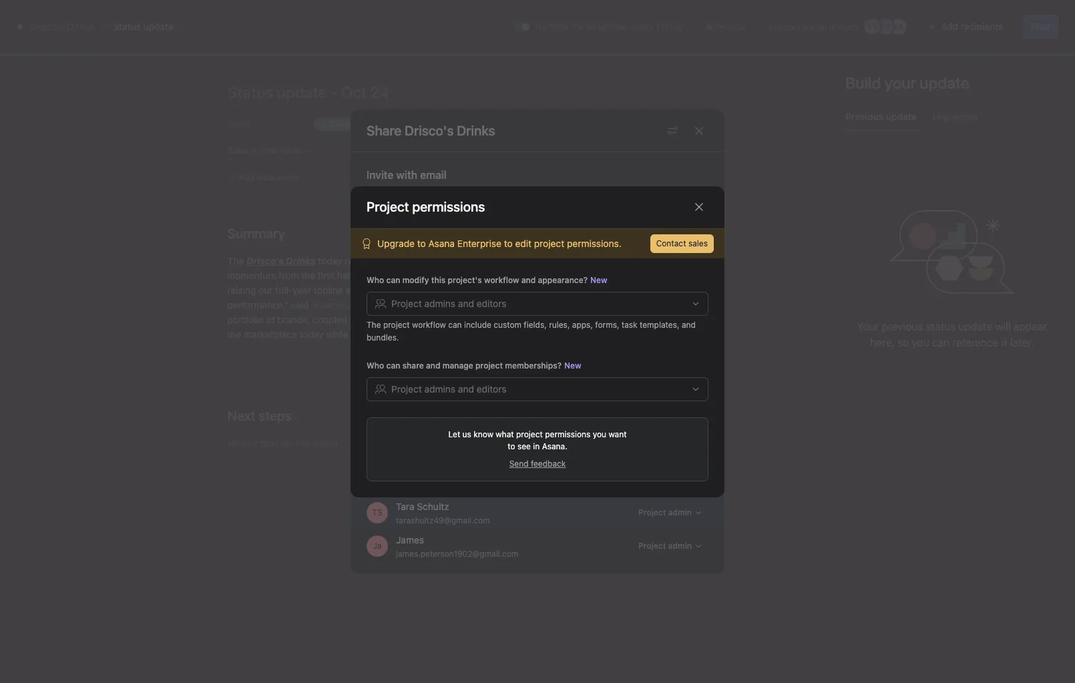 Task type: locate. For each thing, give the bounding box(es) containing it.
private
[[716, 21, 745, 32], [418, 322, 444, 332]]

project admins and editors inside project admins and editors dropdown button
[[391, 383, 506, 394]]

remind me to update every friday
[[536, 21, 683, 32]]

ago
[[920, 331, 935, 341]]

0 horizontal spatial will
[[803, 22, 815, 32]]

with left my
[[598, 322, 614, 332]]

2 vertical spatial drisco's
[[448, 299, 485, 310]]

modify
[[402, 275, 429, 285]]

your update
[[885, 73, 969, 92]]

co up build your update
[[908, 61, 917, 71]]

0 vertical spatial quarter
[[407, 255, 438, 266]]

contact sales button
[[650, 234, 714, 253]]

marketplace
[[244, 329, 297, 340]]

recipients
[[961, 21, 1003, 32]]

share inside button
[[957, 61, 979, 71]]

remove section image for summary text box
[[599, 232, 607, 240]]

a down the want
[[626, 473, 631, 485]]

2 vertical spatial drinks
[[488, 299, 517, 310]]

2 project admins and editors from the top
[[391, 383, 506, 394]]

1 vertical spatial or
[[465, 473, 474, 485]]

1 horizontal spatial new
[[590, 275, 607, 285]]

an inside . "our leading portfolio of brands, coupled with an aligned and motivated system, positions us to win in the marketplace today while also laying the groundwork for the long term."
[[370, 314, 381, 325]]

1 vertical spatial the
[[367, 320, 381, 330]]

1 vertical spatial co
[[908, 61, 917, 71]]

this right link
[[563, 473, 579, 485]]

2 editors from the top
[[477, 383, 506, 394]]

the up momentum
[[227, 255, 244, 266]]

project inside let us know what project permissions you want to see in asana.
[[516, 429, 543, 439]]

an down chairman
[[370, 314, 381, 325]]

goal inside button
[[463, 515, 482, 527]]

status
[[926, 321, 956, 333]]

post button
[[1022, 15, 1059, 39]]

results,
[[466, 255, 498, 266]]

1 horizontal spatial our
[[502, 284, 516, 296]]

share down add recipients button
[[957, 61, 979, 71]]

1 horizontal spatial us
[[559, 314, 569, 325]]

editors for workflow
[[477, 297, 506, 309]]

,
[[348, 299, 350, 310]]

editors inside dropdown button
[[477, 383, 506, 394]]

and right templates,
[[682, 320, 696, 330]]

can
[[386, 275, 400, 285], [448, 320, 462, 330], [932, 337, 950, 349], [386, 360, 400, 370]]

project created
[[842, 313, 918, 325]]

year
[[293, 284, 311, 296]]

0 vertical spatial share
[[957, 61, 979, 71]]

and inside . "our leading portfolio of brands, coupled with an aligned and motivated system, positions us to win in the marketplace today while also laying the groundwork for the long term."
[[417, 314, 433, 325]]

people
[[775, 22, 800, 32]]

workflow down ceo
[[412, 320, 446, 330]]

in right win
[[600, 314, 607, 325]]

us inside let us know what project permissions you want to see in asana.
[[462, 429, 471, 439]]

new right 'appearance?' on the top right of page
[[590, 275, 607, 285]]

2 remove section image from the top
[[599, 415, 607, 423]]

add
[[969, 11, 984, 21], [941, 21, 958, 32], [375, 199, 392, 210], [443, 515, 461, 527]]

raising
[[227, 284, 256, 296]]

0 vertical spatial what's
[[879, 11, 906, 21]]

or up purpose.
[[465, 473, 474, 485]]

1 vertical spatial what's
[[826, 120, 868, 136]]

email…
[[488, 199, 519, 210]]

remove section image for next steps text field
[[599, 415, 607, 423]]

or inside button
[[477, 199, 486, 210]]

0 vertical spatial goal
[[514, 473, 532, 485]]

for
[[469, 329, 481, 340]]

1 vertical spatial drinks
[[286, 255, 316, 266]]

1 horizontal spatial an
[[469, 270, 480, 281]]

today up first
[[318, 255, 342, 266]]

the inside "the project workflow can include custom fields, rules, apps, forms, task templates, and bundles."
[[367, 320, 381, 330]]

drinks up system,
[[488, 299, 517, 310]]

who down privacy
[[367, 275, 384, 285]]

send inside project permissions dialog
[[509, 458, 529, 468]]

0 horizontal spatial bk
[[372, 441, 383, 451]]

you inside your previous status update will appear here, so you can reference it later.
[[912, 337, 929, 349]]

us inside . "our leading portfolio of brands, coupled with an aligned and motivated system, positions us to win in the marketplace today while also laying the groundwork for the long term."
[[559, 314, 569, 325]]

1 horizontal spatial send
[[842, 208, 867, 220]]

private inside option
[[418, 322, 444, 332]]

invite up contact sales
[[677, 198, 700, 210]]

members inside option
[[457, 322, 492, 332]]

25 days left
[[821, 15, 865, 25]]

bk inside share drisco's drinks dialog
[[372, 441, 383, 451]]

this inside project permissions dialog
[[431, 275, 446, 285]]

appearance?
[[538, 275, 588, 285]]

goal down send feedback link at the bottom of page
[[514, 473, 532, 485]]

2 vertical spatial bk
[[372, 441, 383, 451]]

with up also
[[350, 314, 368, 325]]

ja inside share drisco's drinks dialog
[[373, 541, 382, 551]]

"our
[[523, 299, 542, 310]]

status for status *
[[227, 120, 252, 130]]

colbybrandon04@gmail.com invite pending
[[396, 467, 520, 492]]

who down bundles. in the left of the page
[[367, 360, 384, 370]]

see
[[517, 441, 531, 451]]

admins for and
[[424, 383, 455, 394]]

1 vertical spatial invite
[[677, 198, 700, 210]]

0 horizontal spatial an
[[370, 314, 381, 325]]

and down who can share and manage project memberships? new
[[458, 383, 474, 394]]

remove section image
[[599, 232, 607, 240], [599, 415, 607, 423]]

tab list
[[829, 110, 1075, 132]]

1 vertical spatial close this dialog image
[[694, 202, 704, 212]]

long
[[500, 329, 519, 340]]

and inside dropdown button
[[458, 383, 474, 394]]

goal down purpose.
[[463, 515, 482, 527]]

invite left with email
[[367, 169, 394, 181]]

members inside button
[[395, 199, 435, 210]]

add inside button
[[375, 199, 392, 210]]

ts up build your update
[[894, 61, 904, 71]]

co right left
[[881, 21, 890, 31]]

0 vertical spatial who
[[367, 275, 384, 285]]

you inside let us know what project permissions you want to see in asana.
[[593, 429, 606, 439]]

0 horizontal spatial new
[[564, 360, 581, 370]]

new right memberships?
[[564, 360, 581, 370]]

permissions
[[545, 429, 590, 439]]

or right name on the top of page
[[477, 199, 486, 210]]

Section title text field
[[227, 407, 292, 425]]

drinks up home "link"
[[67, 21, 94, 32]]

0 vertical spatial close this dialog image
[[694, 125, 704, 136]]

share for share
[[957, 61, 979, 71]]

1 vertical spatial james
[[396, 534, 424, 545]]

goal inside connect or create a goal to link this project to a larger purpose.
[[514, 473, 532, 485]]

in inside button
[[908, 11, 915, 21]]

this
[[431, 275, 446, 285], [563, 473, 579, 485]]

1 remove section image from the top
[[599, 232, 607, 240]]

1 horizontal spatial workflow
[[484, 275, 519, 285]]

tab list containing previous update
[[829, 110, 1075, 132]]

2 vertical spatial ts
[[372, 507, 382, 517]]

what's inside button
[[879, 11, 906, 21]]

0 vertical spatial project
[[391, 297, 422, 309]]

project admins and editors button
[[367, 377, 708, 401]]

to right message
[[917, 208, 927, 220]]

private for private
[[716, 21, 745, 32]]

a right create
[[506, 473, 512, 485]]

0 vertical spatial invite
[[367, 169, 394, 181]]

james left 23
[[842, 329, 871, 341]]

in left my
[[908, 11, 915, 21]]

members (4)
[[367, 378, 431, 390]]

2 horizontal spatial members
[[930, 208, 977, 220]]

bk
[[894, 21, 904, 31], [921, 61, 931, 71], [372, 441, 383, 451]]

quarter
[[407, 255, 438, 266], [536, 270, 567, 281]]

me
[[571, 21, 584, 32]]

project inside connect or create a goal to link this project to a larger purpose.
[[582, 473, 612, 485]]

0 vertical spatial co
[[881, 21, 890, 31]]

2023
[[441, 255, 464, 266]]

admins inside popup button
[[424, 297, 455, 309]]

bk up your update
[[921, 61, 931, 71]]

and down the line
[[397, 299, 413, 310]]

will
[[803, 22, 815, 32], [995, 321, 1011, 333]]

1 horizontal spatial ja
[[881, 61, 890, 71]]

to left link
[[535, 473, 544, 485]]

1 vertical spatial us
[[462, 429, 471, 439]]

from
[[279, 270, 299, 281]]

drinks up 'from'
[[286, 255, 316, 266]]

and down ceo
[[417, 314, 433, 325]]

bk down usersicon
[[372, 441, 383, 451]]

project admins and editors down guidance
[[391, 297, 506, 309]]

1 horizontal spatial you
[[912, 337, 929, 349]]

send down see
[[509, 458, 529, 468]]

status left *
[[227, 120, 252, 130]]

you left the want
[[593, 429, 606, 439]]

invite up tara
[[396, 482, 416, 492]]

send feedback link
[[509, 458, 566, 470]]

this right modify
[[431, 275, 446, 285]]

quarter up "we
[[407, 255, 438, 266]]

to inside option
[[447, 322, 454, 332]]

project admins and editors for project's
[[391, 297, 506, 309]]

project up bundles. in the left of the page
[[383, 320, 410, 330]]

1 vertical spatial share
[[367, 123, 401, 138]]

list box
[[380, 5, 700, 27]]

send
[[842, 208, 867, 220], [509, 458, 529, 468]]

tara
[[396, 500, 414, 512]]

co
[[881, 21, 890, 31], [908, 61, 917, 71]]

1 vertical spatial send
[[509, 458, 529, 468]]

and up ,
[[346, 284, 362, 296]]

0 vertical spatial ja
[[881, 61, 890, 71]]

project right link
[[582, 473, 612, 485]]

0 vertical spatial drisco's
[[29, 21, 65, 32]]

you right the so
[[912, 337, 929, 349]]

in inside let us know what project permissions you want to see in asana.
[[533, 441, 540, 451]]

0 horizontal spatial send
[[509, 458, 529, 468]]

0 horizontal spatial or
[[465, 473, 474, 485]]

year-
[[519, 284, 541, 296]]

1 horizontal spatial this
[[563, 473, 579, 485]]

to left win
[[571, 314, 580, 325]]

line
[[400, 284, 415, 296]]

project created james 23 minutes ago
[[842, 313, 935, 341]]

ts left tara
[[372, 507, 382, 517]]

1 vertical spatial ts
[[894, 61, 904, 71]]

editors up system,
[[477, 297, 506, 309]]

project
[[534, 237, 564, 249], [383, 320, 410, 330], [475, 360, 503, 370], [516, 429, 543, 439], [582, 473, 612, 485]]

1 horizontal spatial with
[[598, 322, 614, 332]]

1 project admins and editors from the top
[[391, 297, 506, 309]]

and left are
[[570, 270, 586, 281]]

1 horizontal spatial the
[[367, 320, 381, 330]]

1 horizontal spatial drinks
[[286, 255, 316, 266]]

1 editors from the top
[[477, 297, 506, 309]]

can down status
[[932, 337, 950, 349]]

what's left my
[[879, 11, 906, 21]]

project inside project admins and editors popup button
[[391, 297, 422, 309]]

so
[[898, 337, 909, 349]]

workflow
[[484, 275, 519, 285], [412, 320, 446, 330]]

ts right left
[[867, 21, 877, 31]]

project permissions image
[[667, 125, 678, 136]]

1 project from the top
[[391, 297, 422, 309]]

1 horizontal spatial status
[[227, 120, 252, 130]]

share inside dialog
[[367, 123, 401, 138]]

workflow inside "the project workflow can include custom fields, rules, apps, forms, task templates, and bundles."
[[412, 320, 446, 330]]

laying
[[371, 329, 396, 340]]

james down tara
[[396, 534, 424, 545]]

and inside button
[[914, 242, 933, 254]]

today down "brands,"
[[299, 329, 324, 340]]

2 vertical spatial invite
[[396, 482, 416, 492]]

project up task
[[391, 383, 422, 394]]

the down portfolio
[[227, 329, 241, 340]]

share drisco's drinks
[[367, 123, 495, 138]]

0 vertical spatial bk
[[894, 21, 904, 31]]

1 horizontal spatial co
[[908, 61, 917, 71]]

project inside project admins and editors dropdown button
[[391, 383, 422, 394]]

1 vertical spatial goal
[[463, 515, 482, 527]]

0 horizontal spatial the
[[227, 255, 244, 266]]

members
[[395, 199, 435, 210], [930, 208, 977, 220], [457, 322, 492, 332]]

0 horizontal spatial goal
[[463, 515, 482, 527]]

0 vertical spatial us
[[559, 314, 569, 325]]

in right see
[[533, 441, 540, 451]]

private down ceo
[[418, 322, 444, 332]]

0 vertical spatial drinks
[[67, 21, 94, 32]]

us right let
[[462, 429, 471, 439]]

close this dialog image up sales
[[694, 202, 704, 212]]

close this dialog image
[[694, 125, 704, 136], [694, 202, 704, 212]]

0 vertical spatial this
[[431, 275, 446, 285]]

in left light
[[459, 284, 467, 296]]

invite inside "button"
[[677, 198, 700, 210]]

0 horizontal spatial a
[[506, 473, 512, 485]]

add members by name or email…
[[375, 199, 519, 210]]

to left see
[[508, 441, 515, 451]]

what's for what's in my trial?
[[879, 11, 906, 21]]

2 project from the top
[[391, 383, 422, 394]]

coupled
[[313, 314, 347, 325]]

will up it
[[995, 321, 1011, 333]]

*
[[254, 120, 258, 130]]

0 vertical spatial admins
[[424, 297, 455, 309]]

project admins and editors up collaborators
[[391, 383, 506, 394]]

performance,"
[[227, 299, 288, 310]]

share down the timeline link
[[367, 123, 401, 138]]

topline
[[314, 284, 343, 296]]

remind me to update every friday switch
[[514, 22, 530, 31]]

0 vertical spatial project admins and editors
[[391, 297, 506, 309]]

0 vertical spatial or
[[477, 199, 486, 210]]

quarter up to-
[[536, 270, 567, 281]]

0 vertical spatial ts
[[867, 21, 877, 31]]

0 vertical spatial editors
[[477, 297, 506, 309]]

can inside your previous status update will appear here, so you can reference it later.
[[932, 337, 950, 349]]

and right share
[[426, 360, 440, 370]]

editors down who can share and manage project memberships? new
[[477, 383, 506, 394]]

templates,
[[640, 320, 679, 330]]

manage notifications button
[[613, 378, 708, 390]]

joined
[[979, 242, 1009, 254]]

let us know what project permissions you want to see in asana.
[[448, 429, 627, 451]]

0 vertical spatial you
[[912, 337, 929, 349]]

editors inside popup button
[[477, 297, 506, 309]]

None text field
[[216, 45, 314, 69]]

close this dialog image inside share drisco's drinks dialog
[[694, 125, 704, 136]]

0 vertical spatial the
[[227, 255, 244, 266]]

contact sales
[[656, 238, 708, 248]]

to right me
[[586, 21, 595, 32]]

today inside . "our leading portfolio of brands, coupled with an aligned and motivated system, positions us to win in the marketplace today while also laying the groundwork for the long term."
[[299, 329, 324, 340]]

what's down build
[[826, 120, 868, 136]]

1 vertical spatial who
[[367, 360, 384, 370]]

1 vertical spatial project
[[391, 383, 422, 394]]

0 vertical spatial private
[[716, 21, 745, 32]]

1 horizontal spatial bk
[[894, 21, 904, 31]]

drisco's up motivated
[[448, 299, 485, 310]]

what's for what's the status?
[[826, 120, 868, 136]]

of down overall
[[491, 284, 499, 296]]

drisco's up momentum
[[246, 255, 284, 266]]

the up year
[[301, 270, 315, 281]]

2 admins from the top
[[424, 383, 455, 394]]

1 admins from the top
[[424, 297, 455, 309]]

1 horizontal spatial invite
[[396, 482, 416, 492]]

and inside popup button
[[458, 297, 474, 309]]

the up bundles. in the left of the page
[[367, 320, 381, 330]]

1 horizontal spatial james
[[842, 329, 871, 341]]

1 vertical spatial status
[[227, 120, 252, 130]]

project admins and editors inside project admins and editors popup button
[[391, 297, 506, 309]]

1 horizontal spatial what's
[[879, 11, 906, 21]]

shared with my workspace
[[569, 322, 671, 332]]

1 horizontal spatial a
[[626, 473, 631, 485]]

usersicon image
[[372, 407, 383, 418]]

1 close this dialog image from the top
[[694, 125, 704, 136]]

the
[[227, 255, 244, 266], [367, 320, 381, 330]]

and down light
[[458, 297, 474, 309]]

0 horizontal spatial drisco's
[[29, 21, 65, 32]]

1 horizontal spatial ts
[[867, 21, 877, 31]]

ts inside share drisco's drinks dialog
[[372, 507, 382, 517]]

will left 'be'
[[803, 22, 815, 32]]

the for the drisco's drinks
[[227, 255, 244, 266]]

update inside your previous status update will appear here, so you can reference it later.
[[959, 321, 992, 333]]

1 vertical spatial today
[[299, 329, 324, 340]]

1 horizontal spatial share
[[957, 61, 979, 71]]

0 horizontal spatial this
[[431, 275, 446, 285]]

drisco's up home
[[29, 21, 65, 32]]

1 who from the top
[[367, 275, 384, 285]]

0 horizontal spatial workflow
[[412, 320, 446, 330]]

share for share drisco's drinks
[[367, 123, 401, 138]]

project permissions
[[367, 199, 485, 214]]

can left for
[[448, 320, 462, 330]]

admins down guidance
[[424, 297, 455, 309]]

1 horizontal spatial private
[[716, 21, 745, 32]]

0 horizontal spatial invite
[[367, 169, 394, 181]]

close this dialog image right project permissions icon
[[694, 125, 704, 136]]

2 close this dialog image from the top
[[694, 202, 704, 212]]

every
[[630, 21, 654, 32]]

goal
[[514, 473, 532, 485], [463, 515, 482, 527]]

or
[[477, 199, 486, 210], [465, 473, 474, 485]]

with inside . "our leading portfolio of brands, coupled with an aligned and motivated system, positions us to win in the marketplace today while also laying the groundwork for the long term."
[[350, 314, 368, 325]]

will inside your previous status update will appear here, so you can reference it later.
[[995, 321, 1011, 333]]

0 horizontal spatial our
[[259, 284, 273, 296]]

23
[[876, 331, 886, 341]]

0 horizontal spatial private
[[418, 322, 444, 332]]

term."
[[521, 329, 547, 340]]

1 vertical spatial an
[[370, 314, 381, 325]]

upgrade
[[377, 237, 415, 249]]

upgrade to asana enterprise to edit project permissions.
[[377, 237, 621, 249]]

1 vertical spatial this
[[563, 473, 579, 485]]

status up home "link"
[[113, 21, 141, 32]]

task collaborators
[[396, 407, 475, 418]]

2 who from the top
[[367, 360, 384, 370]]

can down privacy
[[386, 275, 400, 285]]

connect
[[426, 473, 463, 485]]

1 vertical spatial workflow
[[412, 320, 446, 330]]

today inside today reported third quarter 2023 results, reflecting continued momentum from the first half of the year. "we delivered an overall solid quarter and are raising our full-year topline and bottom-line guidance in light of our year-to-date performance," said
[[318, 255, 342, 266]]

0 horizontal spatial ja
[[373, 541, 382, 551]]

to left asana at the left top of the page
[[417, 237, 426, 249]]

to left for
[[447, 322, 454, 332]]

0 horizontal spatial members
[[395, 199, 435, 210]]

0 vertical spatial today
[[318, 255, 342, 266]]

or inside connect or create a goal to link this project to a larger purpose.
[[465, 473, 474, 485]]

tara schultz tarashultz49@gmail.com
[[396, 500, 490, 525]]

2 our from the left
[[502, 284, 516, 296]]

admins
[[424, 297, 455, 309], [424, 383, 455, 394]]

bk down what's in my trial?
[[894, 21, 904, 31]]

1 horizontal spatial or
[[477, 199, 486, 210]]

admins inside dropdown button
[[424, 383, 455, 394]]

1 vertical spatial editors
[[477, 383, 506, 394]]

1 horizontal spatial drisco's
[[246, 255, 284, 266]]

remind
[[536, 21, 568, 32]]

send up you, on the right of the page
[[842, 208, 867, 220]]

the project workflow can include custom fields, rules, apps, forms, task templates, and bundles.
[[367, 320, 696, 342]]

1 vertical spatial remove section image
[[599, 415, 607, 423]]

highlights
[[933, 111, 978, 122]]

private left '3'
[[716, 21, 745, 32]]

asana
[[428, 237, 455, 249]]

our down overall
[[502, 284, 516, 296]]

of up the marketplace
[[266, 314, 275, 325]]

0 vertical spatial remove section image
[[599, 232, 607, 240]]

in inside . "our leading portfolio of brands, coupled with an aligned and motivated system, positions us to win in the marketplace today while also laying the groundwork for the long term."
[[600, 314, 607, 325]]

to left 'edit' in the top left of the page
[[504, 237, 513, 249]]

0 horizontal spatial james
[[396, 534, 424, 545]]

link
[[546, 473, 561, 485]]

1 horizontal spatial members
[[457, 322, 492, 332]]



Task type: describe. For each thing, give the bounding box(es) containing it.
project admins and editors for manage
[[391, 383, 506, 394]]

others
[[944, 242, 976, 254]]

you, brad klo, and 2 others joined
[[842, 242, 1009, 254]]

privacy option group
[[367, 249, 708, 367]]

james link
[[842, 329, 871, 341]]

Private to members radio
[[375, 284, 535, 342]]

brands,
[[277, 314, 310, 325]]

it
[[1001, 337, 1008, 349]]

reported
[[345, 255, 382, 266]]

be
[[817, 22, 827, 32]]

1 horizontal spatial quarter
[[536, 270, 567, 281]]

connected goals
[[230, 427, 332, 442]]

who can modify this project's workflow and appearance? new
[[367, 275, 607, 285]]

status for status update
[[113, 21, 141, 32]]

your previous status update will appear here, so you can reference it later.
[[857, 321, 1047, 349]]

while
[[326, 329, 348, 340]]

the down aligned
[[399, 329, 413, 340]]

add billing info button
[[963, 7, 1031, 25]]

with inside shared with my workspace option
[[598, 322, 614, 332]]

this inside connect or create a goal to link this project to a larger purpose.
[[563, 473, 579, 485]]

list image
[[184, 49, 200, 65]]

.
[[517, 299, 520, 310]]

motivated
[[436, 314, 479, 325]]

25
[[821, 15, 831, 25]]

can inside "the project workflow can include custom fields, rules, apps, forms, task templates, and bundles."
[[448, 320, 462, 330]]

james inside project created james 23 minutes ago
[[842, 329, 871, 341]]

who for who can modify this project's workflow and appearance? new
[[367, 275, 384, 285]]

in inside today reported third quarter 2023 results, reflecting continued momentum from the first half of the year. "we delivered an overall solid quarter and are raising our full-year topline and bottom-line guidance in light of our year-to-date performance," said
[[459, 284, 467, 296]]

fields,
[[524, 320, 547, 330]]

add members by name or email… button
[[367, 192, 663, 216]]

add for add members by name or email…
[[375, 199, 392, 210]]

1 vertical spatial bk
[[921, 61, 931, 71]]

notifications
[[650, 378, 703, 390]]

add for add recipients
[[941, 21, 958, 32]]

post
[[1031, 21, 1050, 32]]

Project description title text field
[[222, 132, 347, 160]]

the for the project workflow can include custom fields, rules, apps, forms, task templates, and bundles.
[[367, 320, 381, 330]]

0 horizontal spatial co
[[881, 21, 890, 31]]

2 horizontal spatial drisco's
[[448, 299, 485, 310]]

@james , chairman and ceo of drisco's drinks
[[311, 299, 517, 310]]

3
[[767, 22, 772, 32]]

feedback
[[531, 458, 566, 468]]

leading
[[545, 299, 576, 310]]

invite with email
[[367, 169, 446, 181]]

add to starred image
[[339, 51, 350, 62]]

Section title text field
[[227, 224, 285, 243]]

2 a from the left
[[626, 473, 631, 485]]

date
[[554, 284, 573, 296]]

admins for this
[[424, 297, 455, 309]]

manage notifications
[[613, 378, 703, 390]]

add recipients button
[[919, 15, 1012, 39]]

who for who can share and manage project memberships? new
[[367, 360, 384, 370]]

you,
[[842, 242, 864, 254]]

klo,
[[892, 242, 911, 254]]

timeline link
[[359, 82, 407, 97]]

sales
[[688, 238, 708, 248]]

project permissions dialog
[[351, 186, 724, 497]]

billing
[[986, 11, 1009, 21]]

message
[[870, 208, 915, 220]]

add billing info
[[969, 11, 1025, 21]]

"we
[[407, 270, 424, 281]]

project up the continued
[[534, 237, 564, 249]]

to down the want
[[615, 473, 623, 485]]

name
[[451, 199, 475, 210]]

momentum
[[227, 270, 276, 281]]

here,
[[870, 337, 895, 349]]

info
[[1011, 11, 1025, 21]]

Title of update text field
[[227, 77, 628, 107]]

of right half
[[356, 270, 364, 281]]

edit
[[515, 237, 532, 249]]

forms,
[[595, 320, 619, 330]]

the right for
[[484, 329, 498, 340]]

share
[[402, 360, 424, 370]]

2 horizontal spatial drinks
[[488, 299, 517, 310]]

close this dialog image inside project permissions dialog
[[694, 202, 704, 212]]

overview link
[[179, 82, 231, 97]]

add for add billing info
[[969, 11, 984, 21]]

1 a from the left
[[506, 473, 512, 485]]

task
[[396, 407, 416, 418]]

larger
[[426, 488, 451, 499]]

who can share and manage project memberships? new
[[367, 360, 581, 370]]

project for share
[[391, 383, 422, 394]]

minutes
[[888, 331, 918, 341]]

pending
[[419, 482, 449, 492]]

portfolio
[[227, 314, 264, 325]]

groundwork
[[415, 329, 467, 340]]

continued
[[544, 255, 587, 266]]

project inside "the project workflow can include custom fields, rules, apps, forms, task templates, and bundles."
[[383, 320, 410, 330]]

trial?
[[930, 11, 949, 21]]

. "our leading portfolio of brands, coupled with an aligned and motivated system, positions us to win in the marketplace today while also laying the groundwork for the long term."
[[227, 299, 610, 340]]

invite inside colbybrandon04@gmail.com invite pending
[[396, 482, 416, 492]]

project right manage on the left of the page
[[475, 360, 503, 370]]

and down reflecting
[[521, 275, 536, 285]]

invite for invite with email
[[367, 169, 394, 181]]

reference
[[952, 337, 999, 349]]

shared
[[569, 322, 596, 332]]

james.peterson1902@gmail.com
[[396, 549, 518, 559]]

home link
[[8, 41, 152, 62]]

add for add goal
[[443, 515, 461, 527]]

1 vertical spatial new
[[564, 360, 581, 370]]

Shared with My workspace radio
[[540, 284, 700, 342]]

what's in my trial?
[[879, 11, 949, 21]]

an inside today reported third quarter 2023 results, reflecting continued momentum from the first half of the year. "we delivered an overall solid quarter and are raising our full-year topline and bottom-line guidance in light of our year-to-date performance," said
[[469, 270, 480, 281]]

send for send message to members
[[842, 208, 867, 220]]

the up bottom-
[[367, 270, 381, 281]]

you, brad klo, and 2 others joined button
[[842, 242, 1009, 255]]

to inside . "our leading portfolio of brands, coupled with an aligned and motivated system, positions us to win in the marketplace today while also laying the groundwork for the long term."
[[571, 314, 580, 325]]

today reported third quarter 2023 results, reflecting continued momentum from the first half of the year. "we delivered an overall solid quarter and are raising our full-year topline and bottom-line guidance in light of our year-to-date performance," said
[[227, 255, 604, 310]]

editors for project
[[477, 383, 506, 394]]

project for modify
[[391, 297, 422, 309]]

friday
[[656, 21, 683, 32]]

share drisco's drinks dialog
[[351, 110, 724, 574]]

invite for invite
[[677, 198, 700, 210]]

status *
[[227, 120, 258, 130]]

your
[[857, 321, 879, 333]]

1 our from the left
[[259, 284, 273, 296]]

guidance
[[417, 284, 457, 296]]

left
[[853, 15, 865, 25]]

to inside let us know what project permissions you want to see in asana.
[[508, 441, 515, 451]]

build your update
[[845, 73, 969, 92]]

james inside 'james james.peterson1902@gmail.com'
[[396, 534, 424, 545]]

add goal button
[[426, 509, 485, 534]]

and inside "the project workflow can include custom fields, rules, apps, forms, task templates, and bundles."
[[682, 320, 696, 330]]

reflecting
[[500, 255, 541, 266]]

first
[[318, 270, 335, 281]]

create
[[477, 473, 504, 485]]

add recipients
[[941, 21, 1003, 32]]

third
[[385, 255, 404, 266]]

of down guidance
[[437, 299, 446, 310]]

add report section image
[[408, 518, 429, 540]]

0 horizontal spatial quarter
[[407, 255, 438, 266]]

let
[[448, 429, 460, 439]]

the status?
[[872, 120, 938, 136]]

invite button
[[668, 192, 708, 216]]

want
[[609, 429, 627, 439]]

year.
[[383, 270, 404, 281]]

private for private to members
[[418, 322, 444, 332]]

board link
[[306, 82, 343, 97]]

list
[[274, 83, 290, 95]]

0 vertical spatial new
[[590, 275, 607, 285]]

drisco's drinks
[[405, 123, 495, 138]]

tarashultz49@gmail.com
[[396, 515, 490, 525]]

@james
[[311, 299, 348, 310]]

can up members (4)
[[386, 360, 400, 370]]

send for send feedback
[[509, 458, 529, 468]]

of inside . "our leading portfolio of brands, coupled with an aligned and motivated system, positions us to win in the marketplace today while also laying the groundwork for the long term."
[[266, 314, 275, 325]]



Task type: vqa. For each thing, say whether or not it's contained in the screenshot.
Board link
yes



